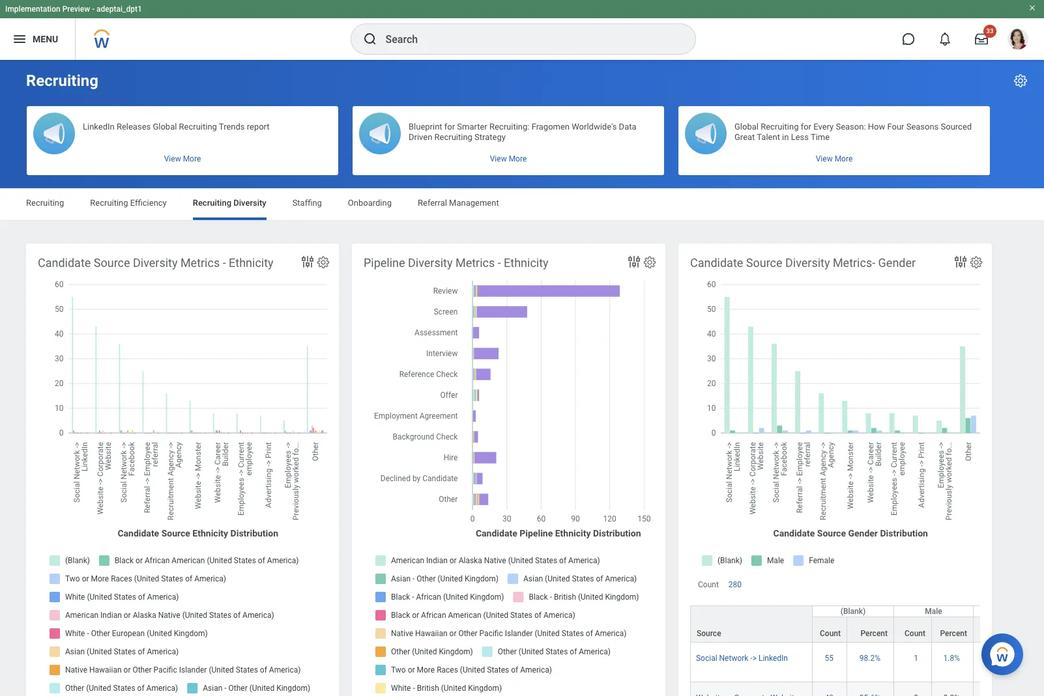 Task type: describe. For each thing, give the bounding box(es) containing it.
2 ethnicity from the left
[[504, 256, 548, 270]]

2 percent button from the left
[[932, 618, 973, 643]]

notifications large image
[[938, 33, 952, 46]]

preview
[[62, 5, 90, 14]]

recruiting:
[[489, 122, 529, 132]]

diversity left staffing
[[233, 198, 266, 208]]

recruiting efficiency
[[90, 198, 167, 208]]

1 count button from the left
[[813, 618, 847, 643]]

configure and view chart data image
[[626, 254, 642, 270]]

configure pipeline diversity metrics - ethnicity image
[[643, 255, 657, 270]]

diversity inside candidate source diversity metrics - ethnicity element
[[133, 256, 178, 270]]

less
[[791, 132, 809, 142]]

candidate source diversity metrics - ethnicity
[[38, 256, 273, 270]]

recruiting inside blueprint for smarter recruiting: fragomen worldwide's data driven recruiting strategy
[[434, 132, 472, 142]]

tab list inside "recruiting" main content
[[13, 189, 1031, 220]]

linkedin inside candidate source diversity metrics- gender element
[[759, 654, 788, 664]]

98.2% button
[[859, 654, 882, 664]]

count left 280
[[698, 581, 719, 590]]

>
[[753, 654, 757, 664]]

menu button
[[0, 18, 75, 60]]

2 count button from the left
[[894, 618, 931, 643]]

1 button
[[914, 654, 920, 664]]

pipeline diversity metrics - ethnicity
[[364, 256, 548, 270]]

season:
[[836, 122, 866, 132]]

source column header
[[690, 606, 813, 644]]

4 row from the top
[[690, 683, 1044, 697]]

row containing social network -> linkedin
[[690, 643, 1044, 683]]

3 count button from the left
[[974, 618, 1011, 643]]

close environment banner image
[[1028, 4, 1036, 12]]

driven
[[409, 132, 432, 142]]

blueprint
[[409, 122, 442, 132]]

pipeline diversity metrics - ethnicity element
[[352, 244, 665, 697]]

1
[[914, 654, 918, 664]]

33 button
[[967, 25, 996, 53]]

count for second count popup button
[[905, 630, 925, 639]]

sourced
[[941, 122, 972, 132]]

implementation
[[5, 5, 60, 14]]

candidate for candidate source diversity metrics- gender
[[690, 256, 743, 270]]

management
[[449, 198, 499, 208]]

count for 3rd count popup button
[[984, 630, 1005, 639]]

2 count column header from the left
[[894, 617, 932, 655]]

gender
[[878, 256, 916, 270]]

Search Workday  search field
[[385, 25, 668, 53]]

releases
[[117, 122, 151, 132]]

social
[[696, 654, 717, 664]]

55
[[825, 654, 834, 664]]

1 count column header from the left
[[813, 617, 847, 655]]

configure candidate source diversity metrics- gender image
[[969, 255, 983, 270]]

male button
[[894, 607, 973, 617]]

linkedin releases global recruiting trends report button
[[27, 106, 338, 175]]

seasons
[[906, 122, 939, 132]]

how
[[868, 122, 885, 132]]

efficiency
[[130, 198, 167, 208]]

1.8%
[[943, 654, 960, 664]]

referral
[[418, 198, 447, 208]]

report
[[247, 122, 270, 132]]

candidate source diversity metrics - ethnicity element
[[26, 244, 339, 697]]

menu
[[33, 34, 58, 44]]

for inside global recruiting for every season: how four seasons sourced great talent in less time
[[801, 122, 811, 132]]

smarter
[[457, 122, 487, 132]]

percent for 1st 'percent' popup button from right
[[940, 630, 967, 639]]

(blank) button
[[813, 607, 893, 617]]

count image
[[979, 694, 1006, 697]]

social network -> linkedin
[[696, 654, 788, 664]]

time
[[811, 132, 830, 142]]

recruiting inside global recruiting for every season: how four seasons sourced great talent in less time
[[761, 122, 799, 132]]



Task type: locate. For each thing, give the bounding box(es) containing it.
metrics-
[[833, 256, 875, 270]]

1 percent from the left
[[861, 630, 888, 639]]

0 horizontal spatial percent column header
[[847, 617, 894, 655]]

pipeline
[[364, 256, 405, 270]]

network
[[719, 654, 748, 664]]

- right "preview"
[[92, 5, 95, 14]]

1 horizontal spatial candidate
[[690, 256, 743, 270]]

justify image
[[12, 31, 27, 47]]

configure and view chart data image for candidate source diversity metrics- gender
[[953, 254, 968, 270]]

worldwide's
[[572, 122, 617, 132]]

0 horizontal spatial percent button
[[847, 618, 893, 643]]

1 configure and view chart data image from the left
[[300, 254, 315, 270]]

trends
[[219, 122, 245, 132]]

- down recruiting diversity
[[223, 256, 226, 270]]

count image
[[979, 654, 1006, 664]]

count button up the 55
[[813, 618, 847, 643]]

percent
[[861, 630, 888, 639], [940, 630, 967, 639]]

280
[[728, 581, 742, 590]]

tab list
[[13, 189, 1031, 220]]

1 ethnicity from the left
[[229, 256, 273, 270]]

recruiting main content
[[0, 60, 1044, 697]]

linkedin releases global recruiting trends report
[[83, 122, 270, 132]]

adeptai_dpt1
[[97, 5, 142, 14]]

count button up count image
[[974, 618, 1011, 643]]

in
[[782, 132, 789, 142]]

0 horizontal spatial configure and view chart data image
[[300, 254, 315, 270]]

candidate for candidate source diversity metrics - ethnicity
[[38, 256, 91, 270]]

1 global from the left
[[153, 122, 177, 132]]

inbox large image
[[975, 33, 988, 46]]

global up great
[[734, 122, 759, 132]]

0 horizontal spatial count column header
[[813, 617, 847, 655]]

1 row from the top
[[690, 606, 1044, 644]]

source for metrics
[[94, 256, 130, 270]]

male
[[925, 608, 942, 617]]

1 horizontal spatial count button
[[894, 618, 931, 643]]

count up count image
[[984, 630, 1005, 639]]

diversity
[[233, 198, 266, 208], [133, 256, 178, 270], [408, 256, 453, 270], [785, 256, 830, 270]]

2 candidate from the left
[[690, 256, 743, 270]]

1 horizontal spatial linkedin
[[759, 654, 788, 664]]

recruiting diversity
[[193, 198, 266, 208]]

candidate
[[38, 256, 91, 270], [690, 256, 743, 270]]

280 button
[[728, 580, 744, 591]]

source
[[94, 256, 130, 270], [746, 256, 782, 270], [697, 630, 721, 639]]

global right releases
[[153, 122, 177, 132]]

for
[[444, 122, 455, 132], [801, 122, 811, 132]]

row containing (blank)
[[690, 606, 1044, 644]]

count column header
[[813, 617, 847, 655], [894, 617, 932, 655]]

metrics
[[180, 256, 220, 270], [455, 256, 495, 270]]

count up 1
[[905, 630, 925, 639]]

55 button
[[825, 654, 835, 664]]

row
[[690, 606, 1044, 644], [690, 617, 1044, 655], [690, 643, 1044, 683], [690, 683, 1044, 697]]

1 horizontal spatial count column header
[[894, 617, 932, 655]]

talent
[[757, 132, 780, 142]]

count button
[[813, 618, 847, 643], [894, 618, 931, 643], [974, 618, 1011, 643]]

count button down male
[[894, 618, 931, 643]]

1 for from the left
[[444, 122, 455, 132]]

global
[[153, 122, 177, 132], [734, 122, 759, 132]]

percent column header down (blank)
[[847, 617, 894, 655]]

diversity left the metrics-
[[785, 256, 830, 270]]

diversity down efficiency
[[133, 256, 178, 270]]

candidate source diversity metrics- gender element
[[678, 244, 1044, 697]]

count up 55 button
[[820, 630, 841, 639]]

candidate source diversity metrics- gender
[[690, 256, 916, 270]]

source for metrics-
[[746, 256, 782, 270]]

blueprint for smarter recruiting: fragomen worldwide's data driven recruiting strategy
[[409, 122, 636, 142]]

linkedin inside button
[[83, 122, 115, 132]]

percent up 98.2% 'button'
[[861, 630, 888, 639]]

fragomen
[[532, 122, 570, 132]]

row containing count
[[690, 617, 1044, 655]]

source button
[[691, 607, 812, 643]]

for left smarter
[[444, 122, 455, 132]]

diversity inside pipeline diversity metrics - ethnicity element
[[408, 256, 453, 270]]

1.8% button
[[943, 654, 962, 664]]

- right network
[[750, 654, 753, 664]]

recruiting
[[26, 72, 98, 90], [179, 122, 217, 132], [761, 122, 799, 132], [434, 132, 472, 142], [26, 198, 64, 208], [90, 198, 128, 208], [193, 198, 231, 208]]

onboarding
[[348, 198, 392, 208]]

global recruiting for every season: how four seasons sourced great talent in less time
[[734, 122, 972, 142]]

1 horizontal spatial percent button
[[932, 618, 973, 643]]

2 global from the left
[[734, 122, 759, 132]]

configure and view chart data image left configure candidate source diversity metrics- gender icon
[[953, 254, 968, 270]]

tab list containing recruiting
[[13, 189, 1031, 220]]

1 horizontal spatial source
[[697, 630, 721, 639]]

implementation preview -   adeptai_dpt1
[[5, 5, 142, 14]]

blueprint for smarter recruiting: fragomen worldwide's data driven recruiting strategy button
[[353, 106, 664, 175]]

1 horizontal spatial ethnicity
[[504, 256, 548, 270]]

2 row from the top
[[690, 617, 1044, 655]]

0 horizontal spatial metrics
[[180, 256, 220, 270]]

configure and view chart data image for candidate source diversity metrics - ethnicity
[[300, 254, 315, 270]]

1 horizontal spatial percent
[[940, 630, 967, 639]]

98.2%
[[859, 654, 880, 664]]

count column header down male
[[894, 617, 932, 655]]

33
[[986, 27, 994, 35]]

percent button
[[847, 618, 893, 643], [932, 618, 973, 643]]

1 horizontal spatial for
[[801, 122, 811, 132]]

1 horizontal spatial metrics
[[455, 256, 495, 270]]

staffing
[[292, 198, 322, 208]]

-
[[92, 5, 95, 14], [223, 256, 226, 270], [498, 256, 501, 270], [750, 654, 753, 664]]

1 metrics from the left
[[180, 256, 220, 270]]

source inside popup button
[[697, 630, 721, 639]]

percent column header down male
[[932, 617, 974, 655]]

search image
[[362, 31, 378, 47]]

2 percent column header from the left
[[932, 617, 974, 655]]

percent column header
[[847, 617, 894, 655], [932, 617, 974, 655]]

configure this page image
[[1013, 73, 1028, 89]]

percent for first 'percent' popup button
[[861, 630, 888, 639]]

percent button down male popup button
[[932, 618, 973, 643]]

0 horizontal spatial for
[[444, 122, 455, 132]]

percent up "1.8%" button
[[940, 630, 967, 639]]

(blank)
[[841, 608, 866, 617]]

2 metrics from the left
[[455, 256, 495, 270]]

diversity right pipeline
[[408, 256, 453, 270]]

1 percent button from the left
[[847, 618, 893, 643]]

configure and view chart data image left configure candidate source diversity metrics - ethnicity icon
[[300, 254, 315, 270]]

linkedin left releases
[[83, 122, 115, 132]]

0 horizontal spatial global
[[153, 122, 177, 132]]

0 horizontal spatial candidate
[[38, 256, 91, 270]]

configure candidate source diversity metrics - ethnicity image
[[316, 255, 330, 270]]

1 percent column header from the left
[[847, 617, 894, 655]]

count column header down (blank)
[[813, 617, 847, 655]]

1 candidate from the left
[[38, 256, 91, 270]]

social network -> linkedin link
[[696, 652, 788, 664]]

for up less
[[801, 122, 811, 132]]

0 horizontal spatial linkedin
[[83, 122, 115, 132]]

linkedin
[[83, 122, 115, 132], [759, 654, 788, 664]]

for inside blueprint for smarter recruiting: fragomen worldwide's data driven recruiting strategy
[[444, 122, 455, 132]]

strategy
[[474, 132, 506, 142]]

0 horizontal spatial source
[[94, 256, 130, 270]]

every
[[813, 122, 834, 132]]

diversity inside candidate source diversity metrics- gender element
[[785, 256, 830, 270]]

count
[[698, 581, 719, 590], [820, 630, 841, 639], [905, 630, 925, 639], [984, 630, 1005, 639]]

1 horizontal spatial configure and view chart data image
[[953, 254, 968, 270]]

0 horizontal spatial percent
[[861, 630, 888, 639]]

1 vertical spatial linkedin
[[759, 654, 788, 664]]

0 horizontal spatial ethnicity
[[229, 256, 273, 270]]

ethnicity
[[229, 256, 273, 270], [504, 256, 548, 270]]

global inside global recruiting for every season: how four seasons sourced great talent in less time
[[734, 122, 759, 132]]

count for 3rd count popup button from the right
[[820, 630, 841, 639]]

menu banner
[[0, 0, 1044, 60]]

0 vertical spatial linkedin
[[83, 122, 115, 132]]

0 horizontal spatial count button
[[813, 618, 847, 643]]

2 configure and view chart data image from the left
[[953, 254, 968, 270]]

- inside menu "banner"
[[92, 5, 95, 14]]

3 row from the top
[[690, 643, 1044, 683]]

profile logan mcneil image
[[1008, 29, 1028, 52]]

2 horizontal spatial count button
[[974, 618, 1011, 643]]

global recruiting for every season: how four seasons sourced great talent in less time button
[[678, 106, 990, 175]]

great
[[734, 132, 755, 142]]

linkedin right the ">"
[[759, 654, 788, 664]]

2 percent from the left
[[940, 630, 967, 639]]

configure and view chart data image
[[300, 254, 315, 270], [953, 254, 968, 270]]

four
[[887, 122, 904, 132]]

data
[[619, 122, 636, 132]]

2 horizontal spatial source
[[746, 256, 782, 270]]

2 for from the left
[[801, 122, 811, 132]]

- down management on the left top of the page
[[498, 256, 501, 270]]

percent button down (blank) popup button
[[847, 618, 893, 643]]

1 horizontal spatial global
[[734, 122, 759, 132]]

referral management
[[418, 198, 499, 208]]

1 horizontal spatial percent column header
[[932, 617, 974, 655]]



Task type: vqa. For each thing, say whether or not it's contained in the screenshot.
the rightmost Percent column header
yes



